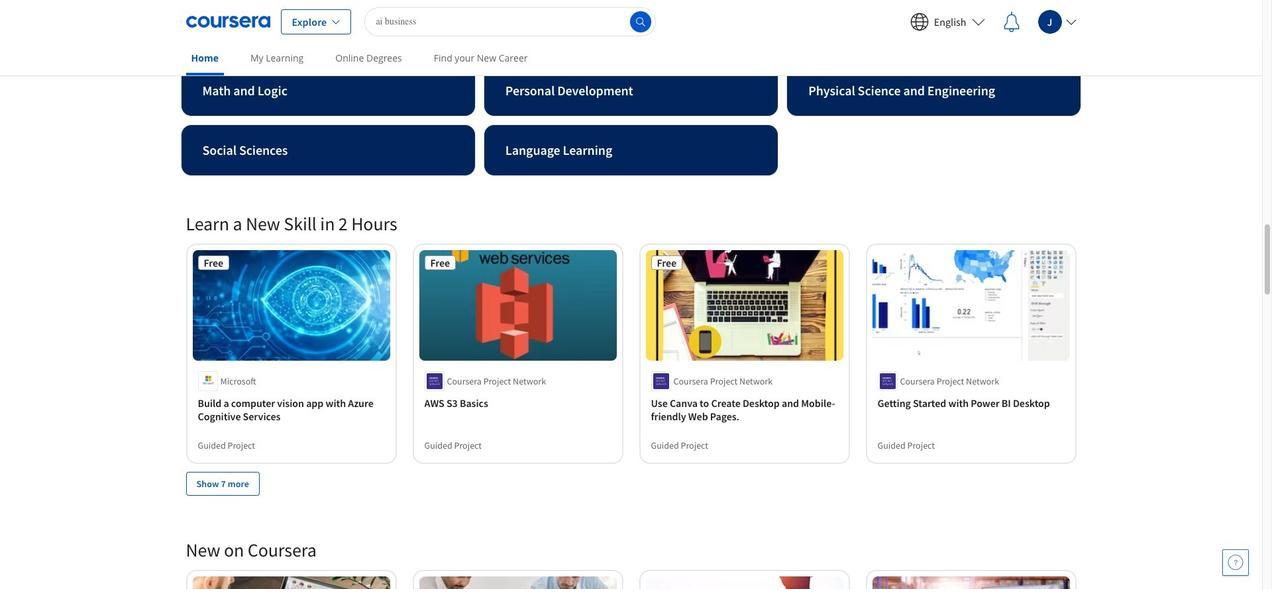 Task type: describe. For each thing, give the bounding box(es) containing it.
new on coursera collection element
[[178, 518, 1085, 590]]

coursera image
[[186, 11, 270, 32]]

What do you want to learn? text field
[[365, 7, 656, 36]]



Task type: locate. For each thing, give the bounding box(es) containing it.
learn a new skill in 2 hours collection element
[[178, 191, 1085, 518]]

None search field
[[365, 7, 656, 36]]

help center image
[[1228, 555, 1244, 571]]



Task type: vqa. For each thing, say whether or not it's contained in the screenshot.
(4.6 stars) element
no



